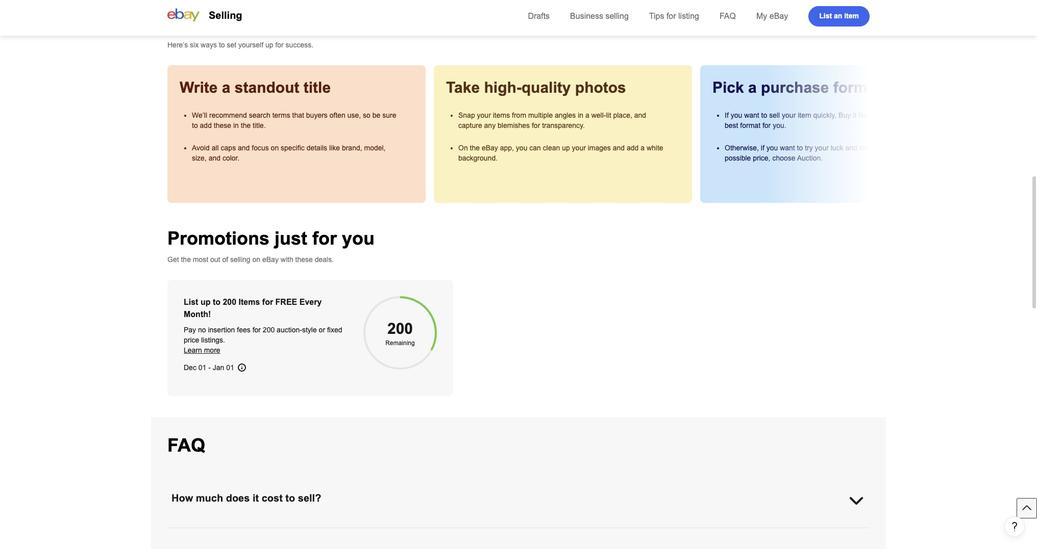 Task type: locate. For each thing, give the bounding box(es) containing it.
0 horizontal spatial in
[[233, 121, 239, 130]]

a inside snap your items from multiple angles in a well-lit place, and capture any blemishes for transparency.
[[586, 111, 590, 119]]

you.
[[773, 121, 786, 130]]

item left quickly, at the right top of page
[[798, 111, 811, 119]]

2 horizontal spatial 200
[[387, 321, 413, 337]]

1 horizontal spatial 01
[[226, 364, 234, 372]]

1 horizontal spatial listing
[[678, 12, 699, 20]]

sell?
[[298, 493, 321, 504]]

the right probably
[[911, 111, 921, 119]]

selling
[[606, 12, 629, 20], [230, 256, 250, 264]]

sure
[[382, 111, 396, 119]]

1 vertical spatial up
[[562, 144, 570, 152]]

more left about
[[709, 529, 725, 538]]

1 horizontal spatial selling
[[606, 12, 629, 20]]

0 horizontal spatial on
[[252, 256, 260, 264]]

the right shoot
[[889, 144, 899, 152]]

you inside on the ebay app, you can clean up your images and add a white background.
[[516, 144, 528, 152]]

1 vertical spatial on
[[252, 256, 260, 264]]

$0.35
[[593, 529, 611, 538]]

we
[[248, 529, 258, 538]]

to left set
[[219, 41, 225, 49]]

1 vertical spatial these
[[295, 256, 313, 264]]

month!
[[184, 310, 211, 319]]

promotions
[[167, 228, 270, 249]]

listing up success.
[[295, 13, 349, 34]]

1 vertical spatial item
[[798, 111, 811, 119]]

on right focus
[[271, 144, 279, 152]]

price,
[[753, 154, 771, 162]]

it right buy on the top of the page
[[853, 111, 857, 119]]

in
[[578, 111, 584, 119], [233, 121, 239, 130]]

in down recommend at the left
[[233, 121, 239, 130]]

brand,
[[342, 144, 362, 152]]

your
[[477, 111, 491, 119], [782, 111, 796, 119], [572, 144, 586, 152], [815, 144, 829, 152], [199, 529, 213, 538]]

my ebay
[[757, 12, 788, 20]]

0 vertical spatial ebay
[[770, 12, 788, 20]]

add inside we'll recommend search terms that buyers often use, so be sure to add these in the title.
[[200, 121, 212, 130]]

items
[[239, 298, 260, 307]]

1 horizontal spatial these
[[295, 256, 313, 264]]

want left "sell"
[[744, 111, 759, 119]]

it
[[853, 111, 857, 119], [253, 493, 259, 504]]

0 vertical spatial in
[[578, 111, 584, 119]]

format up the now
[[834, 79, 881, 96]]

1 horizontal spatial 200
[[263, 326, 275, 334]]

up right clean
[[562, 144, 570, 152]]

if
[[725, 111, 729, 119]]

1 vertical spatial it
[[253, 493, 259, 504]]

0 vertical spatial these
[[214, 121, 231, 130]]

2 vertical spatial item
[[215, 529, 228, 538]]

your right try
[[815, 144, 829, 152]]

200 left items
[[223, 298, 236, 307]]

focus
[[252, 144, 269, 152]]

first
[[413, 529, 425, 538]]

clean
[[543, 144, 560, 152]]

your left images
[[572, 144, 586, 152]]

1 vertical spatial fees
[[747, 529, 761, 538]]

1 horizontal spatial item
[[798, 111, 811, 119]]

list
[[819, 11, 832, 20], [184, 298, 198, 307]]

there's
[[564, 529, 586, 538]]

your right once
[[199, 529, 213, 538]]

0 horizontal spatial these
[[214, 121, 231, 130]]

it inside if you want to sell your item quickly, buy it now is probably the best format for you.
[[853, 111, 857, 119]]

for right items
[[262, 298, 273, 307]]

best inside otherwise, if you want to try your luck and shoot for the best possible price, choose auction.
[[901, 144, 915, 152]]

with
[[281, 256, 293, 264]]

01 left -
[[198, 364, 206, 372]]

six
[[190, 41, 199, 49]]

for inside otherwise, if you want to try your luck and shoot for the best possible price, choose auction.
[[879, 144, 887, 152]]

for inside "pay no insertion fees for 200 auction-style or fixed price listings. learn more"
[[252, 326, 261, 334]]

faq
[[720, 12, 736, 20], [167, 435, 205, 456]]

and inside on the ebay app, you can clean up your images and add a white background.
[[613, 144, 625, 152]]

item
[[844, 11, 859, 20], [798, 111, 811, 119], [215, 529, 228, 538]]

up inside list up to 200 items for free every month!
[[201, 298, 211, 307]]

add
[[200, 121, 212, 130], [627, 144, 639, 152]]

buyers
[[306, 111, 328, 119]]

that
[[292, 111, 304, 119]]

200 remaining
[[386, 321, 415, 347]]

0 horizontal spatial want
[[744, 111, 759, 119]]

1 vertical spatial in
[[233, 121, 239, 130]]

your up any
[[477, 111, 491, 119]]

0 vertical spatial faq
[[720, 12, 736, 20]]

0 vertical spatial item
[[844, 11, 859, 20]]

2 horizontal spatial up
[[562, 144, 570, 152]]

you
[[731, 111, 742, 119], [516, 144, 528, 152], [767, 144, 778, 152], [342, 228, 375, 249]]

format inside if you want to sell your item quickly, buy it now is probably the best format for you.
[[740, 121, 761, 130]]

blemishes
[[498, 121, 530, 130]]

fee
[[642, 529, 652, 538]]

0 vertical spatial learn
[[184, 347, 202, 355]]

listing right tips in the right top of the page
[[678, 12, 699, 20]]

200 up remaining
[[387, 321, 413, 337]]

ebay left with
[[262, 256, 279, 264]]

1 vertical spatial add
[[627, 144, 639, 152]]

fees
[[237, 326, 251, 334], [747, 529, 761, 538]]

the left title.
[[241, 121, 251, 130]]

can
[[530, 144, 541, 152]]

these right with
[[295, 256, 313, 264]]

2 horizontal spatial ebay
[[770, 12, 788, 20]]

add down we'll
[[200, 121, 212, 130]]

1 vertical spatial want
[[780, 144, 795, 152]]

and right place,
[[634, 111, 646, 119]]

insertion up listings.
[[208, 326, 235, 334]]

1 horizontal spatial on
[[271, 144, 279, 152]]

to inside otherwise, if you want to try your luck and shoot for the best possible price, choose auction.
[[797, 144, 803, 152]]

a left white
[[641, 144, 645, 152]]

snap
[[458, 111, 475, 119]]

take high-quality photos
[[446, 79, 626, 96]]

1 horizontal spatial want
[[780, 144, 795, 152]]

0 vertical spatial format
[[834, 79, 881, 96]]

the right get
[[181, 256, 191, 264]]

auction.
[[797, 154, 823, 162]]

dec
[[184, 364, 196, 372]]

these down recommend at the left
[[214, 121, 231, 130]]

ebay up "background."
[[482, 144, 498, 152]]

for down list up to 200 items for free every month!
[[252, 326, 261, 334]]

selling right out
[[230, 256, 250, 264]]

0 horizontal spatial more
[[204, 347, 220, 355]]

1 vertical spatial learn
[[689, 529, 707, 538]]

on down promotions just for you
[[252, 256, 260, 264]]

item left sells,
[[215, 529, 228, 538]]

0 horizontal spatial 200
[[223, 298, 236, 307]]

0 vertical spatial of
[[222, 256, 228, 264]]

in right angles
[[578, 111, 584, 119]]

and right images
[[613, 144, 625, 152]]

all
[[212, 144, 219, 152]]

every
[[300, 298, 322, 307]]

search
[[249, 111, 270, 119]]

2 horizontal spatial item
[[844, 11, 859, 20]]

1 horizontal spatial more
[[709, 529, 725, 538]]

list up month!
[[184, 298, 198, 307]]

0 horizontal spatial fees
[[237, 326, 251, 334]]

item for list an item
[[844, 11, 859, 20]]

1 horizontal spatial it
[[853, 111, 857, 119]]

ebay right the my
[[770, 12, 788, 20]]

1 horizontal spatial add
[[627, 144, 639, 152]]

item right the an
[[844, 11, 859, 20]]

0 horizontal spatial best
[[725, 121, 738, 130]]

my
[[757, 12, 767, 20]]

on inside avoid all caps and focus on specific details like brand, model, size, and color.
[[271, 144, 279, 152]]

0 vertical spatial list
[[819, 11, 832, 20]]

0 vertical spatial fees
[[237, 326, 251, 334]]

faq link
[[720, 12, 736, 20]]

possible
[[725, 154, 751, 162]]

ways
[[201, 41, 217, 49]]

1 vertical spatial format
[[740, 121, 761, 130]]

2 01 from the left
[[226, 364, 234, 372]]

to inside we'll recommend search terms that buyers often use, so be sure to add these in the title.
[[192, 121, 198, 130]]

0 horizontal spatial up
[[201, 298, 211, 307]]

like
[[329, 144, 340, 152]]

0 horizontal spatial item
[[215, 529, 228, 538]]

0 vertical spatial it
[[853, 111, 857, 119]]

my ebay link
[[757, 12, 788, 20]]

for right shoot
[[879, 144, 887, 152]]

your up you.
[[782, 111, 796, 119]]

title.
[[253, 121, 266, 130]]

insertion left fee
[[613, 529, 640, 538]]

1 horizontal spatial insertion
[[613, 529, 640, 538]]

set
[[227, 41, 236, 49]]

in inside we'll recommend search terms that buyers often use, so be sure to add these in the title.
[[233, 121, 239, 130]]

1 vertical spatial ebay
[[482, 144, 498, 152]]

1 horizontal spatial faq
[[720, 12, 736, 20]]

you inside if you want to sell your item quickly, buy it now is probably the best format for you.
[[731, 111, 742, 119]]

a
[[230, 13, 240, 34], [222, 79, 230, 96], [748, 79, 757, 96], [586, 111, 590, 119], [641, 144, 645, 152], [588, 529, 592, 538]]

1 vertical spatial list
[[184, 298, 198, 307]]

to inside if you want to sell your item quickly, buy it now is probably the best format for you.
[[761, 111, 767, 119]]

0 vertical spatial more
[[204, 347, 220, 355]]

best down if
[[725, 121, 738, 130]]

business selling
[[570, 12, 629, 20]]

more down listings.
[[204, 347, 220, 355]]

photos
[[575, 79, 626, 96]]

1 horizontal spatial best
[[901, 144, 915, 152]]

how much does it cost to sell?
[[172, 493, 321, 504]]

0 vertical spatial on
[[271, 144, 279, 152]]

of right 15%
[[341, 529, 347, 538]]

to left items
[[213, 298, 221, 307]]

0 horizontal spatial learn
[[184, 347, 202, 355]]

otherwise, if you want to try your luck and shoot for the best possible price, choose auction.
[[725, 144, 915, 162]]

write a standout title
[[180, 79, 331, 96]]

format up otherwise,
[[740, 121, 761, 130]]

0 horizontal spatial list
[[184, 298, 198, 307]]

and inside snap your items from multiple angles in a well-lit place, and capture any blemishes for transparency.
[[634, 111, 646, 119]]

avoid
[[192, 144, 210, 152]]

or
[[319, 326, 325, 334]]

fees right about
[[747, 529, 761, 538]]

1 horizontal spatial learn
[[689, 529, 707, 538]]

0 horizontal spatial insertion
[[208, 326, 235, 334]]

fees down list up to 200 items for free every month!
[[237, 326, 251, 334]]

to
[[219, 41, 225, 49], [761, 111, 767, 119], [192, 121, 198, 130], [797, 144, 803, 152], [213, 298, 221, 307], [286, 493, 295, 504]]

the up "background."
[[470, 144, 480, 152]]

0 horizontal spatial of
[[222, 256, 228, 264]]

want
[[744, 111, 759, 119], [780, 144, 795, 152]]

best inside if you want to sell your item quickly, buy it now is probably the best format for you.
[[725, 121, 738, 130]]

and right luck
[[846, 144, 858, 152]]

up right 'yourself'
[[265, 41, 273, 49]]

to left try
[[797, 144, 803, 152]]

0 vertical spatial add
[[200, 121, 212, 130]]

0 horizontal spatial faq
[[167, 435, 205, 456]]

01
[[198, 364, 206, 372], [226, 364, 234, 372]]

want inside otherwise, if you want to try your luck and shoot for the best possible price, choose auction.
[[780, 144, 795, 152]]

ebay inside on the ebay app, you can clean up your images and add a white background.
[[482, 144, 498, 152]]

a left well- at the top of the page
[[586, 111, 590, 119]]

quality
[[522, 79, 571, 96]]

list left the an
[[819, 11, 832, 20]]

0 horizontal spatial 01
[[198, 364, 206, 372]]

0 vertical spatial up
[[265, 41, 273, 49]]

charge
[[291, 529, 312, 538]]

0 horizontal spatial format
[[740, 121, 761, 130]]

0 vertical spatial insertion
[[208, 326, 235, 334]]

terms
[[272, 111, 290, 119]]

for down multiple
[[532, 121, 540, 130]]

0 horizontal spatial ebay
[[262, 256, 279, 264]]

more
[[204, 347, 220, 355], [709, 529, 725, 538]]

to left "sell"
[[761, 111, 767, 119]]

1 horizontal spatial ebay
[[482, 144, 498, 152]]

1 vertical spatial best
[[901, 144, 915, 152]]

for left you.
[[763, 121, 771, 130]]

of right out
[[222, 256, 228, 264]]

list an item link
[[809, 6, 870, 27]]

0 horizontal spatial selling
[[230, 256, 250, 264]]

size,
[[192, 154, 207, 162]]

probably
[[882, 111, 909, 119]]

0 horizontal spatial add
[[200, 121, 212, 130]]

it left the cost
[[253, 493, 259, 504]]

0 vertical spatial best
[[725, 121, 738, 130]]

the inside on the ebay app, you can clean up your images and add a white background.
[[470, 144, 480, 152]]

learn right listing.
[[689, 529, 707, 538]]

200 inside "pay no insertion fees for 200 auction-style or fixed price listings. learn more"
[[263, 326, 275, 334]]

0 horizontal spatial it
[[253, 493, 259, 504]]

the left final
[[349, 529, 359, 538]]

these inside we'll recommend search terms that buyers often use, so be sure to add these in the title.
[[214, 121, 231, 130]]

item inside if you want to sell your item quickly, buy it now is probably the best format for you.
[[798, 111, 811, 119]]

a left $0.35
[[588, 529, 592, 538]]

learn down price
[[184, 347, 202, 355]]

0 vertical spatial want
[[744, 111, 759, 119]]

title
[[304, 79, 331, 96]]

learn inside "pay no insertion fees for 200 auction-style or fixed price listings. learn more"
[[184, 347, 202, 355]]

want up choose
[[780, 144, 795, 152]]

add left white
[[627, 144, 639, 152]]

selling right business in the right of the page
[[606, 12, 629, 20]]

snap your items from multiple angles in a well-lit place, and capture any blemishes for transparency.
[[458, 111, 646, 130]]

1 horizontal spatial of
[[341, 529, 347, 538]]

insertion
[[208, 326, 235, 334], [613, 529, 640, 538]]

lit
[[606, 111, 611, 119]]

1 horizontal spatial in
[[578, 111, 584, 119]]

up up month!
[[201, 298, 211, 307]]

to down we'll
[[192, 121, 198, 130]]

jan
[[213, 364, 224, 372]]

your inside snap your items from multiple angles in a well-lit place, and capture any blemishes for transparency.
[[477, 111, 491, 119]]

2 vertical spatial ebay
[[262, 256, 279, 264]]

for inside if you want to sell your item quickly, buy it now is probably the best format for you.
[[763, 121, 771, 130]]

are
[[504, 529, 514, 538]]

0 horizontal spatial listing
[[295, 13, 349, 34]]

well-
[[591, 111, 606, 119]]

how
[[172, 493, 193, 504]]

list inside list up to 200 items for free every month!
[[184, 298, 198, 307]]

1 horizontal spatial list
[[819, 11, 832, 20]]

200 left auction-
[[263, 326, 275, 334]]

best down probably
[[901, 144, 915, 152]]

drafts
[[528, 12, 550, 20]]

2 vertical spatial up
[[201, 298, 211, 307]]

01 right jan
[[226, 364, 234, 372]]



Task type: describe. For each thing, give the bounding box(es) containing it.
help, opens dialogs image
[[1010, 522, 1020, 532]]

for inside snap your items from multiple angles in a well-lit place, and capture any blemishes for transparency.
[[532, 121, 540, 130]]

write
[[180, 79, 218, 96]]

and right caps
[[238, 144, 250, 152]]

yourself
[[238, 41, 263, 49]]

1 vertical spatial insertion
[[613, 529, 640, 538]]

from
[[512, 111, 526, 119]]

otherwise,
[[725, 144, 759, 152]]

color.
[[223, 154, 240, 162]]

10-
[[314, 529, 325, 538]]

your inside on the ebay app, you can clean up your images and add a white background.
[[572, 144, 586, 152]]

purchase
[[761, 79, 829, 96]]

sells,
[[230, 529, 246, 538]]

list an item
[[819, 11, 859, 20]]

more inside "pay no insertion fees for 200 auction-style or fixed price listings. learn more"
[[204, 347, 220, 355]]

learn more about fees link
[[689, 529, 761, 538]]

a right pick
[[748, 79, 757, 96]]

place,
[[613, 111, 632, 119]]

a right the write
[[222, 79, 230, 96]]

for left success.
[[275, 41, 284, 49]]

pick
[[713, 79, 744, 96]]

once
[[180, 529, 197, 538]]

we'll recommend search terms that buyers often use, so be sure to add these in the title.
[[192, 111, 396, 130]]

create
[[167, 13, 225, 34]]

luck
[[831, 144, 844, 152]]

specific
[[281, 144, 305, 152]]

list up to 200 items for free every month!
[[184, 298, 322, 319]]

final
[[361, 529, 374, 538]]

200 inside 200 remaining
[[387, 321, 413, 337]]

sell
[[769, 111, 780, 119]]

on
[[458, 144, 468, 152]]

take
[[446, 79, 480, 96]]

your inside if you want to sell your item quickly, buy it now is probably the best format for you.
[[782, 111, 796, 119]]

your
[[397, 529, 411, 538]]

tips
[[649, 12, 664, 20]]

here's
[[167, 41, 188, 49]]

the inside we'll recommend search terms that buyers often use, so be sure to add these in the title.
[[241, 121, 251, 130]]

the inside otherwise, if you want to try your luck and shoot for the best possible price, choose auction.
[[889, 144, 899, 152]]

a up set
[[230, 13, 240, 34]]

1 vertical spatial faq
[[167, 435, 205, 456]]

insertion inside "pay no insertion fees for 200 auction-style or fixed price listings. learn more"
[[208, 326, 235, 334]]

items
[[493, 111, 510, 119]]

if you want to sell your item quickly, buy it now is probably the best format for you.
[[725, 111, 921, 130]]

item for once your item sells, we generally charge 10-15% of the final value. your first 250 listings each month are free and, after, there's a $0.35 insertion fee per listing. learn more about fees .
[[215, 529, 228, 538]]

0 vertical spatial selling
[[606, 12, 629, 20]]

transparency.
[[542, 121, 585, 130]]

so
[[363, 111, 371, 119]]

you inside otherwise, if you want to try your luck and shoot for the best possible price, choose auction.
[[767, 144, 778, 152]]

for inside list up to 200 items for free every month!
[[262, 298, 273, 307]]

value.
[[376, 529, 395, 538]]

no
[[198, 326, 206, 334]]

1 horizontal spatial format
[[834, 79, 881, 96]]

images
[[588, 144, 611, 152]]

up inside on the ebay app, you can clean up your images and add a white background.
[[562, 144, 570, 152]]

app,
[[500, 144, 514, 152]]

about
[[727, 529, 745, 538]]

.
[[761, 529, 763, 538]]

now
[[859, 111, 873, 119]]

remaining
[[386, 340, 415, 347]]

use,
[[348, 111, 361, 119]]

in inside snap your items from multiple angles in a well-lit place, and capture any blemishes for transparency.
[[578, 111, 584, 119]]

standout
[[235, 79, 299, 96]]

15%
[[325, 529, 339, 538]]

drafts link
[[528, 12, 550, 20]]

create a great listing
[[167, 13, 349, 34]]

1 horizontal spatial fees
[[747, 529, 761, 538]]

tips for listing link
[[649, 12, 699, 20]]

add inside on the ebay app, you can clean up your images and add a white background.
[[627, 144, 639, 152]]

white
[[647, 144, 663, 152]]

1 vertical spatial more
[[709, 529, 725, 538]]

for up deals.
[[312, 228, 337, 249]]

great
[[245, 13, 290, 34]]

1 horizontal spatial up
[[265, 41, 273, 49]]

dec 01 - jan 01
[[184, 364, 234, 372]]

the inside if you want to sell your item quickly, buy it now is probably the best format for you.
[[911, 111, 921, 119]]

fees inside "pay no insertion fees for 200 auction-style or fixed price listings. learn more"
[[237, 326, 251, 334]]

once your item sells, we generally charge 10-15% of the final value. your first 250 listings each month are free and, after, there's a $0.35 insertion fee per listing. learn more about fees .
[[180, 529, 763, 538]]

and inside otherwise, if you want to try your luck and shoot for the best possible price, choose auction.
[[846, 144, 858, 152]]

your inside otherwise, if you want to try your luck and shoot for the best possible price, choose auction.
[[815, 144, 829, 152]]

is
[[875, 111, 880, 119]]

high-
[[484, 79, 522, 96]]

much
[[196, 493, 223, 504]]

success.
[[286, 41, 313, 49]]

auction-
[[277, 326, 302, 334]]

want inside if you want to sell your item quickly, buy it now is probably the best format for you.
[[744, 111, 759, 119]]

list for list up to 200 items for free every month!
[[184, 298, 198, 307]]

and down all
[[209, 154, 221, 162]]

be
[[373, 111, 380, 119]]

style
[[302, 326, 317, 334]]

just
[[275, 228, 307, 249]]

tips for listing
[[649, 12, 699, 20]]

250
[[427, 529, 439, 538]]

1 vertical spatial of
[[341, 529, 347, 538]]

for right tips in the right top of the page
[[667, 12, 676, 20]]

shoot
[[860, 144, 877, 152]]

here's six ways to set yourself up for success.
[[167, 41, 313, 49]]

does
[[226, 493, 250, 504]]

1 vertical spatial selling
[[230, 256, 250, 264]]

free
[[275, 298, 297, 307]]

try
[[805, 144, 813, 152]]

1 01 from the left
[[198, 364, 206, 372]]

to inside list up to 200 items for free every month!
[[213, 298, 221, 307]]

each
[[465, 529, 480, 538]]

choose
[[773, 154, 796, 162]]

generally
[[260, 529, 289, 538]]

details
[[307, 144, 327, 152]]

quickly,
[[813, 111, 837, 119]]

pick a purchase format
[[713, 79, 881, 96]]

background.
[[458, 154, 498, 162]]

a inside on the ebay app, you can clean up your images and add a white background.
[[641, 144, 645, 152]]

caps
[[221, 144, 236, 152]]

to right the cost
[[286, 493, 295, 504]]

avoid all caps and focus on specific details like brand, model, size, and color.
[[192, 144, 386, 162]]

deals.
[[315, 256, 334, 264]]

on the ebay app, you can clean up your images and add a white background.
[[458, 144, 663, 162]]

200 inside list up to 200 items for free every month!
[[223, 298, 236, 307]]

list for list an item
[[819, 11, 832, 20]]



Task type: vqa. For each thing, say whether or not it's contained in the screenshot.


